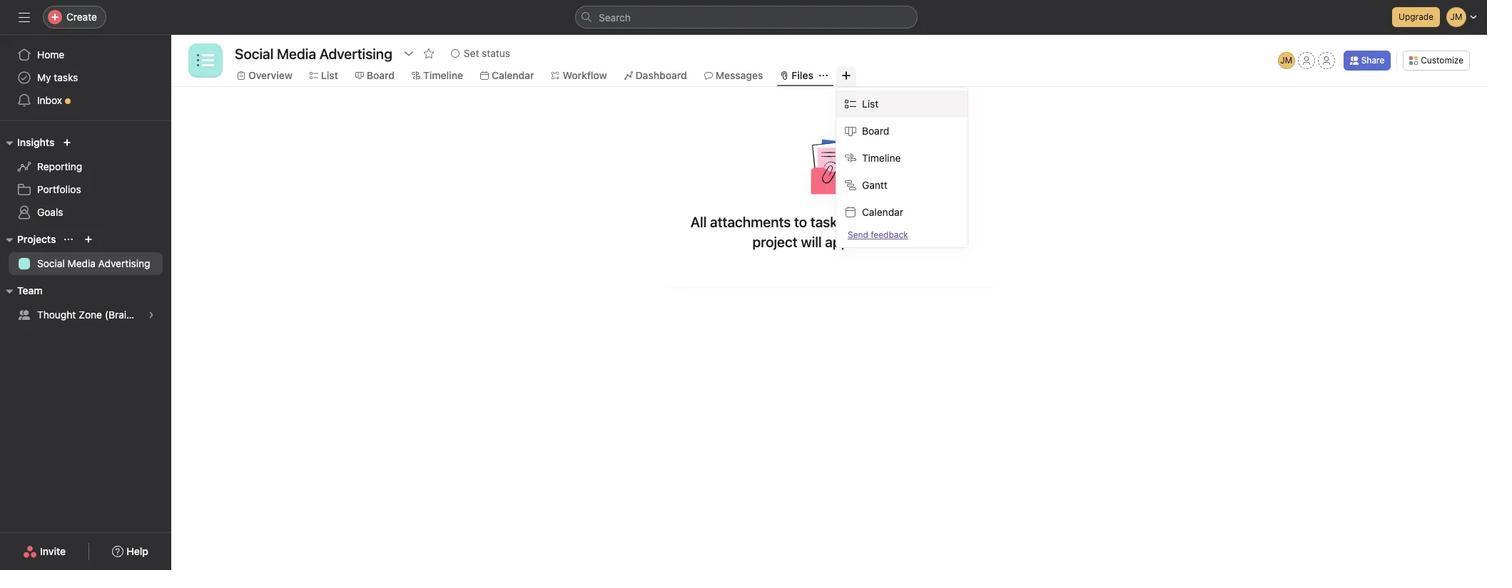 Task type: describe. For each thing, give the bounding box(es) containing it.
Search tasks, projects, and more text field
[[575, 6, 918, 29]]

projects button
[[0, 231, 56, 248]]

teams element
[[0, 278, 194, 330]]

attachments
[[710, 214, 791, 230]]

my tasks
[[37, 71, 78, 83]]

set
[[464, 47, 479, 59]]

thought
[[37, 309, 76, 321]]

files
[[792, 69, 813, 81]]

show options image
[[403, 48, 414, 59]]

team button
[[0, 283, 43, 300]]

portfolios
[[37, 183, 81, 196]]

messages link
[[704, 68, 763, 83]]

list link
[[310, 68, 338, 83]]

tab actions image
[[819, 71, 828, 80]]

overview
[[248, 69, 292, 81]]

this
[[944, 214, 968, 230]]

help
[[126, 546, 148, 558]]

jm
[[1280, 55, 1292, 66]]

set status
[[464, 47, 510, 59]]

messages
[[861, 214, 926, 230]]

in
[[930, 214, 941, 230]]

new image
[[63, 138, 72, 147]]

feedback
[[871, 230, 908, 240]]

calendar link
[[480, 68, 534, 83]]

will
[[801, 234, 822, 250]]

invite
[[40, 546, 66, 558]]

board inside 'link'
[[367, 69, 395, 81]]

global element
[[0, 35, 171, 121]]

board link
[[355, 68, 395, 83]]

0 horizontal spatial calendar
[[492, 69, 534, 81]]

send
[[848, 230, 868, 240]]

team
[[17, 285, 43, 297]]

send feedback link
[[848, 229, 908, 242]]

all
[[691, 214, 707, 230]]

upgrade
[[1399, 11, 1434, 22]]

workflow link
[[551, 68, 607, 83]]

tasks inside 'global' "element"
[[54, 71, 78, 83]]

zone
[[79, 309, 102, 321]]

gantt
[[862, 179, 887, 191]]

1 vertical spatial timeline
[[862, 152, 901, 164]]

social media advertising
[[37, 258, 150, 270]]

create button
[[43, 6, 106, 29]]

show options, current sort, top image
[[65, 235, 73, 244]]

all attachments to tasks & messages in this project will appear here.
[[691, 214, 968, 250]]

media
[[68, 258, 96, 270]]

set status button
[[444, 44, 517, 64]]

my
[[37, 71, 51, 83]]

files link
[[780, 68, 813, 83]]

advertising
[[98, 258, 150, 270]]

tasks inside all attachments to tasks & messages in this project will appear here.
[[810, 214, 845, 230]]

create
[[66, 11, 97, 23]]

dashboard link
[[624, 68, 687, 83]]

customize button
[[1403, 51, 1470, 71]]

hide sidebar image
[[19, 11, 30, 23]]

to
[[794, 214, 807, 230]]

my tasks link
[[9, 66, 163, 89]]

status
[[482, 47, 510, 59]]

&
[[848, 214, 858, 230]]

list for 'list' link
[[321, 69, 338, 81]]

share
[[1361, 55, 1384, 66]]

home link
[[9, 44, 163, 66]]

inbox link
[[9, 89, 163, 112]]



Task type: locate. For each thing, give the bounding box(es) containing it.
thought zone (brainstorm space) link
[[9, 304, 194, 327]]

tasks right my
[[54, 71, 78, 83]]

upgrade button
[[1392, 7, 1440, 27]]

0 vertical spatial list
[[321, 69, 338, 81]]

1 vertical spatial board
[[862, 125, 889, 137]]

space)
[[162, 309, 194, 321]]

list for list menu item
[[862, 98, 878, 110]]

jm button
[[1278, 52, 1295, 69]]

0 vertical spatial board
[[367, 69, 395, 81]]

0 horizontal spatial tasks
[[54, 71, 78, 83]]

add to starred image
[[423, 48, 434, 59]]

1 horizontal spatial timeline
[[862, 152, 901, 164]]

customize
[[1421, 55, 1464, 66]]

board
[[367, 69, 395, 81], [862, 125, 889, 137]]

thought zone (brainstorm space)
[[37, 309, 194, 321]]

1 vertical spatial tasks
[[810, 214, 845, 230]]

share button
[[1343, 51, 1391, 71]]

timeline up gantt at the right of page
[[862, 152, 901, 164]]

timeline down the add to starred image
[[423, 69, 463, 81]]

tasks
[[54, 71, 78, 83], [810, 214, 845, 230]]

list
[[321, 69, 338, 81], [862, 98, 878, 110]]

list image
[[197, 52, 214, 69]]

1 horizontal spatial list
[[862, 98, 878, 110]]

0 horizontal spatial list
[[321, 69, 338, 81]]

calendar
[[492, 69, 534, 81], [862, 206, 903, 218]]

(brainstorm
[[105, 309, 159, 321]]

home
[[37, 49, 64, 61]]

1 vertical spatial calendar
[[862, 206, 903, 218]]

board down list menu item
[[862, 125, 889, 137]]

list inside menu item
[[862, 98, 878, 110]]

projects element
[[0, 227, 171, 278]]

help button
[[103, 539, 158, 565]]

social media advertising link
[[9, 253, 163, 275]]

messages
[[716, 69, 763, 81]]

projects
[[17, 233, 56, 245]]

None text field
[[231, 41, 396, 66]]

dashboard
[[635, 69, 687, 81]]

insights element
[[0, 130, 171, 227]]

1 horizontal spatial tasks
[[810, 214, 845, 230]]

overview link
[[237, 68, 292, 83]]

goals link
[[9, 201, 163, 224]]

1 horizontal spatial board
[[862, 125, 889, 137]]

0 vertical spatial tasks
[[54, 71, 78, 83]]

0 horizontal spatial timeline
[[423, 69, 463, 81]]

add tab image
[[841, 70, 852, 81]]

project
[[752, 234, 798, 250]]

calendar down "status"
[[492, 69, 534, 81]]

timeline inside 'link'
[[423, 69, 463, 81]]

appear here.
[[825, 234, 906, 250]]

1 vertical spatial list
[[862, 98, 878, 110]]

timeline link
[[412, 68, 463, 83]]

1 horizontal spatial calendar
[[862, 206, 903, 218]]

tasks left &
[[810, 214, 845, 230]]

new project or portfolio image
[[84, 235, 93, 244]]

inbox
[[37, 94, 62, 106]]

calendar up send feedback
[[862, 206, 903, 218]]

portfolios link
[[9, 178, 163, 201]]

board left 'timeline' 'link'
[[367, 69, 395, 81]]

social
[[37, 258, 65, 270]]

timeline
[[423, 69, 463, 81], [862, 152, 901, 164]]

invite button
[[14, 539, 75, 565]]

send feedback
[[848, 230, 908, 240]]

workflow
[[563, 69, 607, 81]]

insights button
[[0, 134, 54, 151]]

insights
[[17, 136, 54, 148]]

reporting
[[37, 161, 82, 173]]

list menu item
[[836, 91, 968, 118]]

0 vertical spatial timeline
[[423, 69, 463, 81]]

0 horizontal spatial board
[[367, 69, 395, 81]]

0 vertical spatial calendar
[[492, 69, 534, 81]]

goals
[[37, 206, 63, 218]]

see details, thought zone (brainstorm space) image
[[147, 311, 156, 320]]

reporting link
[[9, 156, 163, 178]]



Task type: vqa. For each thing, say whether or not it's contained in the screenshot.
Thought
yes



